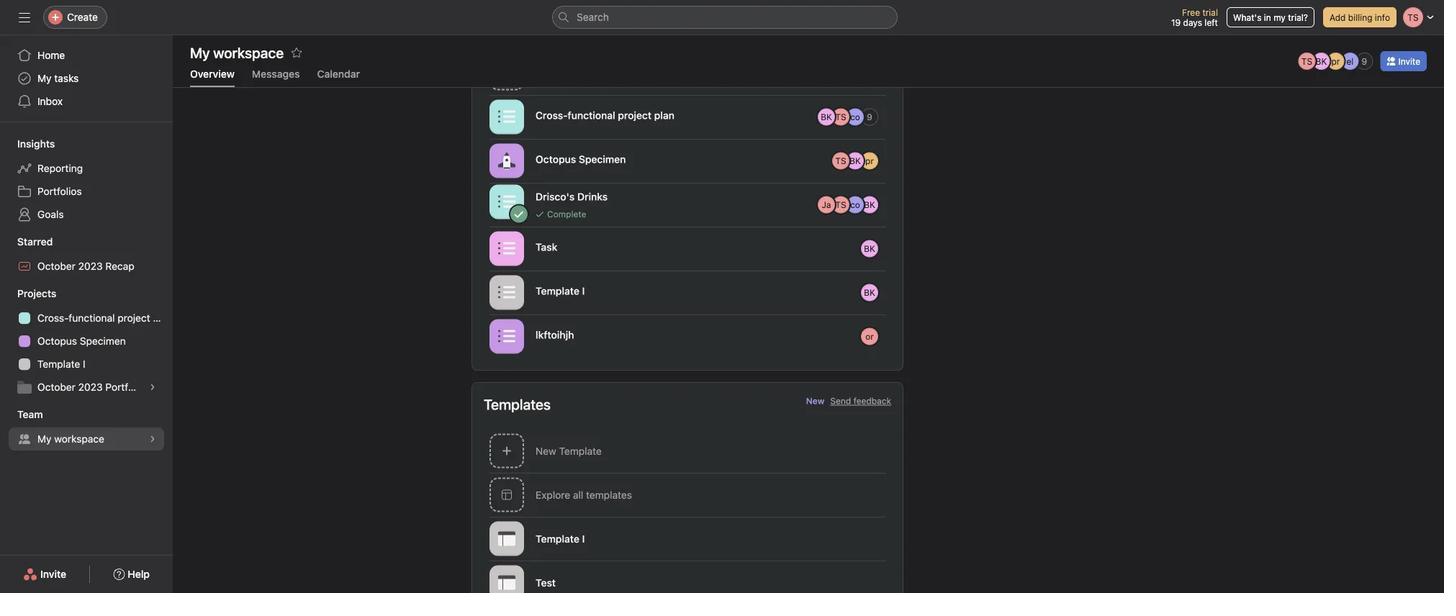 Task type: vqa. For each thing, say whether or not it's contained in the screenshot.
Mark complete image to the bottom
no



Task type: locate. For each thing, give the bounding box(es) containing it.
help button
[[104, 562, 159, 588]]

octopus down the "cross-functional project plan" link
[[37, 335, 77, 347]]

cross-functional project plan
[[536, 109, 675, 121], [37, 312, 173, 324]]

0 vertical spatial specimen
[[579, 153, 626, 165]]

calendar button
[[317, 68, 360, 87]]

team button
[[0, 408, 43, 422]]

reporting
[[37, 162, 83, 174]]

0 horizontal spatial cross-functional project plan
[[37, 312, 173, 324]]

1 show options image from the top
[[886, 111, 897, 123]]

2 show options image from the top
[[886, 155, 897, 167]]

2 my from the top
[[37, 433, 52, 445]]

2 show options image from the top
[[886, 287, 897, 298]]

create button
[[43, 6, 107, 29]]

left
[[1205, 17, 1218, 27]]

list image
[[498, 284, 516, 301]]

0 vertical spatial show options image
[[886, 111, 897, 123]]

octopus specimen down the "cross-functional project plan" link
[[37, 335, 126, 347]]

1 horizontal spatial project
[[618, 109, 652, 121]]

invite for bottommost invite "button"
[[40, 569, 66, 580]]

list image up rocket icon on the left top of the page
[[498, 108, 516, 126]]

search
[[577, 11, 609, 23]]

my down team
[[37, 433, 52, 445]]

0 horizontal spatial octopus specimen
[[37, 335, 126, 347]]

0 vertical spatial 2023
[[78, 260, 103, 272]]

2023 inside october 2023 recap link
[[78, 260, 103, 272]]

1 vertical spatial project
[[118, 312, 150, 324]]

what's in my trial? button
[[1227, 7, 1315, 27]]

template
[[536, 285, 580, 297], [37, 358, 80, 370], [559, 445, 602, 457], [536, 533, 580, 545]]

3 list image from the top
[[498, 240, 516, 257]]

octopus up drisco's
[[536, 153, 576, 165]]

1 vertical spatial 9
[[867, 112, 873, 122]]

inbox link
[[9, 90, 164, 113]]

list image down rocket icon on the left top of the page
[[498, 193, 516, 211]]

1 horizontal spatial 9
[[1362, 56, 1368, 66]]

october inside starred "element"
[[37, 260, 76, 272]]

1 vertical spatial template image
[[498, 574, 516, 592]]

my for my tasks
[[37, 72, 52, 84]]

0 horizontal spatial 9
[[867, 112, 873, 122]]

2023 inside october 2023 portfolio link
[[78, 381, 103, 393]]

template i inside projects element
[[37, 358, 85, 370]]

1 vertical spatial cross-
[[37, 312, 69, 324]]

template image
[[498, 530, 516, 548], [498, 574, 516, 592]]

0 vertical spatial cross-
[[536, 109, 568, 121]]

0 vertical spatial my
[[37, 72, 52, 84]]

9 for el
[[1362, 56, 1368, 66]]

1 horizontal spatial octopus specimen
[[536, 153, 626, 165]]

1 vertical spatial plan
[[153, 312, 173, 324]]

project
[[618, 109, 652, 121], [118, 312, 150, 324]]

2 co from the top
[[851, 200, 860, 210]]

3 show options image from the top
[[886, 199, 897, 211]]

calendar
[[317, 68, 360, 80]]

0 horizontal spatial specimen
[[80, 335, 126, 347]]

october down starred
[[37, 260, 76, 272]]

2 october from the top
[[37, 381, 76, 393]]

complete
[[547, 209, 587, 219]]

1 vertical spatial cross-functional project plan
[[37, 312, 173, 324]]

overview button
[[190, 68, 235, 87]]

messages
[[252, 68, 300, 80]]

plan
[[654, 109, 675, 121], [153, 312, 173, 324]]

functional
[[568, 109, 615, 121], [69, 312, 115, 324]]

free trial 19 days left
[[1172, 7, 1218, 27]]

show options image
[[886, 243, 897, 255], [886, 287, 897, 298]]

new up explore
[[536, 445, 556, 457]]

days
[[1184, 17, 1203, 27]]

bk
[[1316, 56, 1327, 66], [821, 112, 832, 122], [850, 156, 861, 166], [864, 200, 876, 210], [864, 244, 876, 254], [864, 288, 876, 298]]

template i link
[[9, 353, 164, 376], [472, 517, 903, 561]]

1 vertical spatial template i link
[[472, 517, 903, 561]]

rocket image
[[498, 152, 516, 170]]

0 vertical spatial co
[[851, 112, 860, 122]]

1 template image from the top
[[498, 530, 516, 548]]

my
[[1274, 12, 1286, 22]]

invite button
[[1381, 51, 1427, 71], [14, 562, 76, 588]]

2 template image from the top
[[498, 574, 516, 592]]

specimen down the "cross-functional project plan" link
[[80, 335, 126, 347]]

add to starred image
[[291, 47, 302, 58]]

my workspace
[[190, 44, 284, 61]]

template down explore
[[536, 533, 580, 545]]

0 vertical spatial functional
[[568, 109, 615, 121]]

1 vertical spatial invite button
[[14, 562, 76, 588]]

global element
[[0, 35, 173, 122]]

co
[[851, 112, 860, 122], [851, 200, 860, 210]]

goals
[[37, 208, 64, 220]]

1 vertical spatial octopus
[[37, 335, 77, 347]]

show options image
[[886, 111, 897, 123], [886, 155, 897, 167], [886, 199, 897, 211]]

my tasks
[[37, 72, 79, 84]]

0 vertical spatial octopus
[[536, 153, 576, 165]]

specimen
[[579, 153, 626, 165], [80, 335, 126, 347]]

1 vertical spatial invite
[[40, 569, 66, 580]]

2023 left recap
[[78, 260, 103, 272]]

9
[[1362, 56, 1368, 66], [867, 112, 873, 122]]

0 horizontal spatial functional
[[69, 312, 115, 324]]

0 horizontal spatial octopus
[[37, 335, 77, 347]]

0 vertical spatial cross-functional project plan
[[536, 109, 675, 121]]

home
[[37, 49, 65, 61]]

1 vertical spatial functional
[[69, 312, 115, 324]]

list image
[[498, 108, 516, 126], [498, 193, 516, 211], [498, 240, 516, 257], [498, 328, 516, 345]]

projects element
[[0, 281, 173, 402]]

list image left task at the left
[[498, 240, 516, 257]]

october for october 2023 recap
[[37, 260, 76, 272]]

1 vertical spatial october
[[37, 381, 76, 393]]

cross- inside projects element
[[37, 312, 69, 324]]

specimen left toggle project starred status icon
[[579, 153, 626, 165]]

october 2023 portfolio
[[37, 381, 145, 393]]

trial?
[[1288, 12, 1308, 22]]

show options image for task
[[886, 243, 897, 255]]

1 vertical spatial specimen
[[80, 335, 126, 347]]

2 2023 from the top
[[78, 381, 103, 393]]

octopus specimen link
[[9, 330, 164, 353]]

template i up 'lkftoihjh'
[[536, 285, 585, 297]]

project up toggle project starred status icon
[[618, 109, 652, 121]]

octopus specimen up 'drisco's drinks'
[[536, 153, 626, 165]]

show options image for cross-functional project plan
[[886, 111, 897, 123]]

0 horizontal spatial new
[[536, 445, 556, 457]]

add billing info
[[1330, 12, 1391, 22]]

october up team
[[37, 381, 76, 393]]

i
[[582, 285, 585, 297], [83, 358, 85, 370], [582, 533, 585, 545]]

1 vertical spatial co
[[851, 200, 860, 210]]

teams element
[[0, 402, 173, 454]]

1 show options image from the top
[[886, 243, 897, 255]]

template i down explore
[[536, 533, 585, 545]]

1 vertical spatial show options image
[[886, 155, 897, 167]]

my left tasks
[[37, 72, 52, 84]]

octopus
[[536, 153, 576, 165], [37, 335, 77, 347]]

list image down list icon
[[498, 328, 516, 345]]

0 vertical spatial invite button
[[1381, 51, 1427, 71]]

october 2023 recap
[[37, 260, 134, 272]]

octopus specimen
[[536, 153, 626, 165], [37, 335, 126, 347]]

1 co from the top
[[851, 112, 860, 122]]

0 vertical spatial new
[[806, 396, 825, 406]]

0 vertical spatial i
[[582, 285, 585, 297]]

drisco's drinks
[[536, 191, 608, 203]]

template down the octopus specimen link
[[37, 358, 80, 370]]

0 vertical spatial octopus specimen
[[536, 153, 626, 165]]

0 horizontal spatial project
[[118, 312, 150, 324]]

2 vertical spatial i
[[582, 533, 585, 545]]

what's in my trial?
[[1234, 12, 1308, 22]]

tasks
[[54, 72, 79, 84]]

1 october from the top
[[37, 260, 76, 272]]

october 2023 recap link
[[9, 255, 164, 278]]

new
[[806, 396, 825, 406], [536, 445, 556, 457]]

my inside global element
[[37, 72, 52, 84]]

1 vertical spatial pr
[[866, 156, 874, 166]]

explore all templates
[[536, 489, 632, 501]]

projects button
[[0, 287, 56, 301]]

1 vertical spatial template i
[[37, 358, 85, 370]]

specimen inside projects element
[[80, 335, 126, 347]]

1 horizontal spatial plan
[[654, 109, 675, 121]]

my for my workspace
[[37, 433, 52, 445]]

i for list icon
[[582, 285, 585, 297]]

0 horizontal spatial invite
[[40, 569, 66, 580]]

inbox
[[37, 95, 63, 107]]

show options image for template i
[[886, 287, 897, 298]]

1 horizontal spatial octopus
[[536, 153, 576, 165]]

template image inside test link
[[498, 574, 516, 592]]

cross-functional project plan up toggle project starred status icon
[[536, 109, 675, 121]]

1 horizontal spatial cross-functional project plan
[[536, 109, 675, 121]]

0 vertical spatial invite
[[1399, 56, 1421, 66]]

1 vertical spatial new
[[536, 445, 556, 457]]

template i down the octopus specimen link
[[37, 358, 85, 370]]

october inside projects element
[[37, 381, 76, 393]]

invite
[[1399, 56, 1421, 66], [40, 569, 66, 580]]

1 horizontal spatial pr
[[1332, 56, 1340, 66]]

1 horizontal spatial template i link
[[472, 517, 903, 561]]

explore
[[536, 489, 570, 501]]

my
[[37, 72, 52, 84], [37, 433, 52, 445]]

templates
[[484, 396, 551, 413]]

see details, october 2023 portfolio image
[[148, 383, 157, 392]]

my inside teams element
[[37, 433, 52, 445]]

1 vertical spatial my
[[37, 433, 52, 445]]

1 horizontal spatial invite
[[1399, 56, 1421, 66]]

recap
[[105, 260, 134, 272]]

0 horizontal spatial invite button
[[14, 562, 76, 588]]

1 vertical spatial octopus specimen
[[37, 335, 126, 347]]

2023
[[78, 260, 103, 272], [78, 381, 103, 393]]

1 my from the top
[[37, 72, 52, 84]]

ts
[[1302, 56, 1313, 66], [836, 112, 847, 122], [836, 156, 847, 166], [836, 200, 847, 210]]

0 vertical spatial show options image
[[886, 243, 897, 255]]

1 horizontal spatial cross-
[[536, 109, 568, 121]]

0 horizontal spatial plan
[[153, 312, 173, 324]]

help
[[128, 569, 150, 580]]

1 horizontal spatial new
[[806, 396, 825, 406]]

1 list image from the top
[[498, 108, 516, 126]]

template i
[[536, 285, 585, 297], [37, 358, 85, 370], [536, 533, 585, 545]]

9 for co
[[867, 112, 873, 122]]

cross-functional project plan up the octopus specimen link
[[37, 312, 173, 324]]

drinks
[[577, 191, 608, 203]]

project up the octopus specimen link
[[118, 312, 150, 324]]

1 vertical spatial show options image
[[886, 287, 897, 298]]

feedback
[[854, 396, 892, 406]]

0 horizontal spatial template i link
[[9, 353, 164, 376]]

2023 left portfolio
[[78, 381, 103, 393]]

0 vertical spatial pr
[[1332, 56, 1340, 66]]

1 vertical spatial 2023
[[78, 381, 103, 393]]

0 vertical spatial 9
[[1362, 56, 1368, 66]]

0 vertical spatial october
[[37, 260, 76, 272]]

1 vertical spatial i
[[83, 358, 85, 370]]

show options image for octopus specimen
[[886, 155, 897, 167]]

trial
[[1203, 7, 1218, 17]]

new left send
[[806, 396, 825, 406]]

pr
[[1332, 56, 1340, 66], [866, 156, 874, 166]]

0 vertical spatial template i link
[[9, 353, 164, 376]]

1 horizontal spatial functional
[[568, 109, 615, 121]]

cross-
[[536, 109, 568, 121], [37, 312, 69, 324]]

0 vertical spatial template image
[[498, 530, 516, 548]]

test link
[[472, 561, 903, 593]]

2 vertical spatial show options image
[[886, 199, 897, 211]]

1 2023 from the top
[[78, 260, 103, 272]]

0 horizontal spatial cross-
[[37, 312, 69, 324]]

2023 for recap
[[78, 260, 103, 272]]

co for ja
[[851, 200, 860, 210]]

2023 for portfolio
[[78, 381, 103, 393]]



Task type: describe. For each thing, give the bounding box(es) containing it.
billing
[[1349, 12, 1373, 22]]

hide sidebar image
[[19, 12, 30, 23]]

new for new send feedback
[[806, 396, 825, 406]]

insights
[[17, 138, 55, 150]]

template image for template i
[[498, 530, 516, 548]]

portfolios link
[[9, 180, 164, 203]]

my tasks link
[[9, 67, 164, 90]]

template inside projects element
[[37, 358, 80, 370]]

19
[[1172, 17, 1181, 27]]

co for bk
[[851, 112, 860, 122]]

toggle project starred status image
[[614, 193, 622, 201]]

or
[[866, 332, 874, 342]]

template up 'lkftoihjh'
[[536, 285, 580, 297]]

send
[[831, 396, 851, 406]]

cross-functional project plan link
[[9, 307, 173, 330]]

free
[[1182, 7, 1200, 17]]

my workspace link
[[9, 428, 164, 451]]

4 list image from the top
[[498, 328, 516, 345]]

cross-functional project plan inside projects element
[[37, 312, 173, 324]]

info
[[1375, 12, 1391, 22]]

workspace
[[54, 433, 104, 445]]

goals link
[[9, 203, 164, 226]]

search list box
[[552, 6, 898, 29]]

template image for test
[[498, 574, 516, 592]]

messages button
[[252, 68, 300, 87]]

my workspace
[[37, 433, 104, 445]]

projects
[[17, 288, 56, 300]]

invite for rightmost invite "button"
[[1399, 56, 1421, 66]]

all
[[573, 489, 583, 501]]

new send feedback
[[806, 396, 892, 406]]

add
[[1330, 12, 1346, 22]]

test
[[536, 577, 556, 589]]

home link
[[9, 44, 164, 67]]

functional inside projects element
[[69, 312, 115, 324]]

create
[[67, 11, 98, 23]]

starred element
[[0, 229, 173, 281]]

new template
[[536, 445, 602, 457]]

lkftoihjh
[[536, 329, 574, 341]]

templates
[[586, 489, 632, 501]]

1 horizontal spatial invite button
[[1381, 51, 1427, 71]]

october for october 2023 portfolio
[[37, 381, 76, 393]]

drisco's
[[536, 191, 575, 203]]

portfolio
[[105, 381, 145, 393]]

el
[[1347, 56, 1354, 66]]

0 vertical spatial template i
[[536, 285, 585, 297]]

template up "all"
[[559, 445, 602, 457]]

reporting link
[[9, 157, 164, 180]]

0 vertical spatial plan
[[654, 109, 675, 121]]

starred
[[17, 236, 53, 248]]

insights button
[[0, 137, 55, 151]]

1 horizontal spatial specimen
[[579, 153, 626, 165]]

see details, my workspace image
[[148, 435, 157, 444]]

overview
[[190, 68, 235, 80]]

task
[[536, 241, 558, 253]]

2 list image from the top
[[498, 193, 516, 211]]

0 vertical spatial project
[[618, 109, 652, 121]]

in
[[1264, 12, 1272, 22]]

starred button
[[0, 235, 53, 249]]

october 2023 portfolio link
[[9, 376, 164, 399]]

i inside projects element
[[83, 358, 85, 370]]

2 vertical spatial template i
[[536, 533, 585, 545]]

add billing info button
[[1324, 7, 1397, 27]]

plan inside projects element
[[153, 312, 173, 324]]

0 horizontal spatial pr
[[866, 156, 874, 166]]

i for template image related to template i
[[582, 533, 585, 545]]

octopus specimen inside projects element
[[37, 335, 126, 347]]

what's
[[1234, 12, 1262, 22]]

new for new template
[[536, 445, 556, 457]]

search button
[[552, 6, 898, 29]]

ja
[[822, 200, 831, 210]]

toggle project starred status image
[[632, 155, 640, 164]]

insights element
[[0, 131, 173, 229]]

octopus inside projects element
[[37, 335, 77, 347]]

portfolios
[[37, 185, 82, 197]]

team
[[17, 409, 43, 421]]

send feedback link
[[831, 395, 892, 408]]



